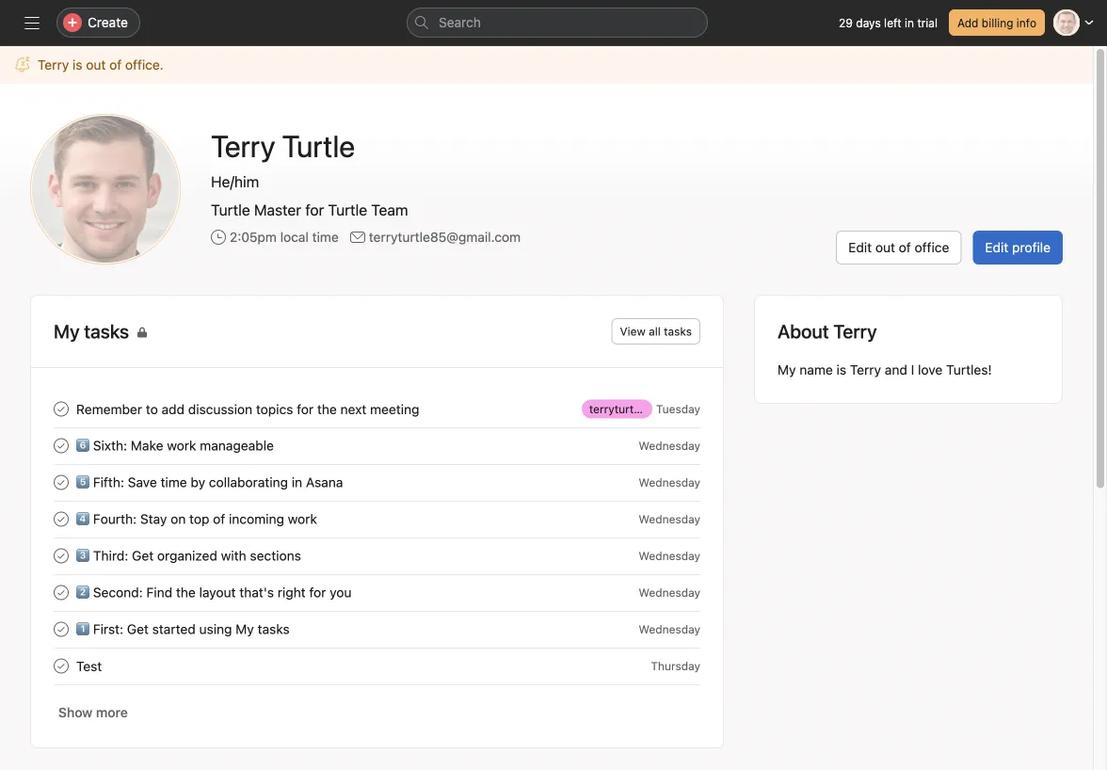 Task type: locate. For each thing, give the bounding box(es) containing it.
add
[[958, 16, 979, 29]]

local
[[280, 229, 309, 245]]

work down asana
[[288, 511, 317, 527]]

time
[[312, 229, 339, 245], [161, 475, 187, 490]]

2 edit from the left
[[986, 240, 1009, 255]]

3️⃣
[[76, 548, 89, 564]]

4️⃣ fourth: stay on top of incoming work
[[76, 511, 317, 527]]

completed checkbox left 1️⃣
[[50, 618, 73, 641]]

the
[[317, 402, 337, 417], [176, 585, 196, 600]]

completed checkbox left 2️⃣
[[50, 582, 73, 604]]

0 horizontal spatial work
[[167, 438, 196, 453]]

terry left and
[[850, 362, 882, 378]]

1 vertical spatial the
[[176, 585, 196, 600]]

1 horizontal spatial in
[[905, 16, 915, 29]]

is
[[73, 57, 82, 73], [837, 362, 847, 378]]

1 vertical spatial for
[[297, 402, 314, 417]]

make
[[131, 438, 163, 453]]

wednesday
[[639, 439, 701, 453], [639, 476, 701, 489], [639, 513, 701, 526], [639, 550, 701, 563], [639, 586, 701, 600], [639, 623, 701, 636]]

by
[[191, 475, 205, 490]]

time left by
[[161, 475, 187, 490]]

team
[[371, 201, 408, 219]]

3 completed image from the top
[[50, 471, 73, 494]]

started
[[152, 621, 196, 637]]

edit for edit out of office
[[849, 240, 872, 255]]

0 horizontal spatial edit
[[849, 240, 872, 255]]

0 vertical spatial completed image
[[50, 508, 73, 531]]

edit out of office
[[849, 240, 950, 255]]

1 vertical spatial of
[[899, 240, 912, 255]]

Completed checkbox
[[50, 398, 73, 421], [50, 435, 73, 457]]

info
[[1017, 16, 1037, 29]]

2️⃣ second: find the layout that's right for you
[[76, 585, 352, 600]]

1 completed checkbox from the top
[[50, 398, 73, 421]]

6 completed image from the top
[[50, 655, 73, 678]]

in
[[905, 16, 915, 29], [292, 475, 302, 490]]

0 vertical spatial the
[[317, 402, 337, 417]]

out left office
[[876, 240, 896, 255]]

5 wednesday from the top
[[639, 586, 701, 600]]

third:
[[93, 548, 128, 564]]

terry down expand sidebar icon
[[38, 57, 69, 73]]

completed checkbox left remember
[[50, 398, 73, 421]]

completed image
[[50, 398, 73, 421], [50, 435, 73, 457], [50, 471, 73, 494], [50, 545, 73, 568], [50, 618, 73, 641], [50, 655, 73, 678]]

my name is terry and i love turtles!
[[778, 362, 993, 378]]

out
[[86, 57, 106, 73], [876, 240, 896, 255]]

4 wednesday from the top
[[639, 550, 701, 563]]

1 horizontal spatial time
[[312, 229, 339, 245]]

i
[[912, 362, 915, 378]]

2 wednesday from the top
[[639, 476, 701, 489]]

work
[[167, 438, 196, 453], [288, 511, 317, 527]]

2 horizontal spatial of
[[899, 240, 912, 255]]

0 vertical spatial my
[[778, 362, 796, 378]]

completed checkbox left "3️⃣"
[[50, 545, 73, 568]]

1 vertical spatial completed image
[[50, 582, 73, 604]]

wednesday button for right
[[639, 586, 701, 600]]

completed checkbox left 4️⃣ on the left
[[50, 508, 73, 531]]

the left the next at the bottom
[[317, 402, 337, 417]]

turtle master for turtle team
[[211, 201, 408, 219]]

edit left office
[[849, 240, 872, 255]]

add billing info
[[958, 16, 1037, 29]]

completed checkbox for 4️⃣
[[50, 508, 73, 531]]

3 completed checkbox from the top
[[50, 545, 73, 568]]

completed checkbox for 2️⃣
[[50, 582, 73, 604]]

turtle left the team
[[328, 201, 367, 219]]

1 horizontal spatial turtle
[[328, 201, 367, 219]]

2 completed checkbox from the top
[[50, 508, 73, 531]]

my left name
[[778, 362, 796, 378]]

add
[[162, 402, 185, 417]]

5 completed image from the top
[[50, 618, 73, 641]]

4 completed checkbox from the top
[[50, 582, 73, 604]]

0 horizontal spatial of
[[109, 57, 122, 73]]

1 vertical spatial time
[[161, 475, 187, 490]]

is right name
[[837, 362, 847, 378]]

6 wednesday button from the top
[[639, 623, 701, 636]]

search list box
[[407, 8, 708, 38]]

test
[[76, 659, 102, 674]]

1 horizontal spatial out
[[876, 240, 896, 255]]

5️⃣
[[76, 475, 89, 490]]

and
[[885, 362, 908, 378]]

the right find
[[176, 585, 196, 600]]

0 vertical spatial work
[[167, 438, 196, 453]]

completed image
[[50, 508, 73, 531], [50, 582, 73, 604]]

manageable
[[200, 438, 274, 453]]

0 horizontal spatial the
[[176, 585, 196, 600]]

search button
[[407, 8, 708, 38]]

edit
[[849, 240, 872, 255], [986, 240, 1009, 255]]

save
[[128, 475, 157, 490]]

1 horizontal spatial tasks
[[664, 325, 692, 338]]

Completed checkbox
[[50, 471, 73, 494], [50, 508, 73, 531], [50, 545, 73, 568], [50, 582, 73, 604], [50, 618, 73, 641], [50, 655, 73, 678]]

completed image left 1️⃣
[[50, 618, 73, 641]]

of left office.
[[109, 57, 122, 73]]

expand sidebar image
[[24, 15, 40, 30]]

wednesday button for incoming
[[639, 513, 701, 526]]

0 horizontal spatial terry
[[38, 57, 69, 73]]

turtle down 'he/him'
[[211, 201, 250, 219]]

on
[[171, 511, 186, 527]]

create
[[88, 15, 128, 30]]

1 vertical spatial in
[[292, 475, 302, 490]]

edit inside edit out of office button
[[849, 240, 872, 255]]

1 vertical spatial is
[[837, 362, 847, 378]]

completed checkbox left 'test'
[[50, 655, 73, 678]]

tasks down that's
[[258, 621, 290, 637]]

terryturtle85@gmail.com link
[[369, 227, 521, 248]]

0 vertical spatial is
[[73, 57, 82, 73]]

edit for edit profile
[[986, 240, 1009, 255]]

0 vertical spatial tasks
[[664, 325, 692, 338]]

terry turtle he/him
[[211, 128, 355, 191]]

completed checkbox for 5️⃣
[[50, 471, 73, 494]]

1 wednesday from the top
[[639, 439, 701, 453]]

completed checkbox for 1️⃣
[[50, 618, 73, 641]]

wednesday button for in
[[639, 476, 701, 489]]

view all tasks button
[[612, 318, 701, 345]]

thursday button
[[651, 660, 701, 673]]

wednesday button
[[639, 439, 701, 453], [639, 476, 701, 489], [639, 513, 701, 526], [639, 550, 701, 563], [639, 586, 701, 600], [639, 623, 701, 636]]

completed image left the 5️⃣
[[50, 471, 73, 494]]

2 completed image from the top
[[50, 582, 73, 604]]

time right "local"
[[312, 229, 339, 245]]

wednesday for incoming
[[639, 513, 701, 526]]

for left you
[[309, 585, 326, 600]]

4 wednesday button from the top
[[639, 550, 701, 563]]

/
[[661, 403, 664, 416]]

my
[[778, 362, 796, 378], [236, 621, 254, 637]]

wednesday for right
[[639, 586, 701, 600]]

2 vertical spatial of
[[213, 511, 225, 527]]

3 wednesday button from the top
[[639, 513, 701, 526]]

for up "local"
[[305, 201, 324, 219]]

turtle
[[211, 201, 250, 219], [328, 201, 367, 219]]

3 wednesday from the top
[[639, 513, 701, 526]]

first:
[[93, 621, 123, 637]]

remember
[[76, 402, 142, 417]]

1 completed checkbox from the top
[[50, 471, 73, 494]]

that's
[[240, 585, 274, 600]]

for
[[305, 201, 324, 219], [297, 402, 314, 417], [309, 585, 326, 600]]

in left asana
[[292, 475, 302, 490]]

0 horizontal spatial turtle
[[211, 201, 250, 219]]

5 wednesday button from the top
[[639, 586, 701, 600]]

1 vertical spatial tasks
[[258, 621, 290, 637]]

0 horizontal spatial my
[[236, 621, 254, 637]]

work right the make
[[167, 438, 196, 453]]

completed image left 6️⃣
[[50, 435, 73, 457]]

view
[[620, 325, 646, 338]]

fifth:
[[93, 475, 124, 490]]

completed checkbox for 6️⃣
[[50, 435, 73, 457]]

tasks right all
[[664, 325, 692, 338]]

about terry
[[778, 320, 878, 342]]

office.
[[125, 57, 164, 73]]

view all tasks
[[620, 325, 692, 338]]

in right left
[[905, 16, 915, 29]]

edit left the profile
[[986, 240, 1009, 255]]

my tasks
[[54, 320, 129, 342]]

1 vertical spatial terry
[[850, 362, 882, 378]]

completed checkbox left the 5️⃣
[[50, 471, 73, 494]]

all
[[649, 325, 661, 338]]

1 vertical spatial out
[[876, 240, 896, 255]]

for right topics
[[297, 402, 314, 417]]

terryturtle85@gmail.com
[[369, 229, 521, 245]]

2:05pm local time
[[230, 229, 339, 245]]

2 wednesday button from the top
[[639, 476, 701, 489]]

more
[[96, 705, 128, 721]]

6 wednesday from the top
[[639, 623, 701, 636]]

completed image left "3️⃣"
[[50, 545, 73, 568]]

1 completed image from the top
[[50, 398, 73, 421]]

completed image left 4️⃣ on the left
[[50, 508, 73, 531]]

tuesday button
[[656, 403, 701, 416]]

completed image left remember
[[50, 398, 73, 421]]

edit inside edit profile button
[[986, 240, 1009, 255]]

of
[[109, 57, 122, 73], [899, 240, 912, 255], [213, 511, 225, 527]]

0 horizontal spatial tasks
[[258, 621, 290, 637]]

completed image for 4️⃣
[[50, 508, 73, 531]]

0 vertical spatial in
[[905, 16, 915, 29]]

to
[[146, 402, 158, 417]]

using
[[199, 621, 232, 637]]

completed image for remember
[[50, 398, 73, 421]]

1 completed image from the top
[[50, 508, 73, 531]]

get right third:
[[132, 548, 154, 564]]

1 edit from the left
[[849, 240, 872, 255]]

completed image for 6️⃣
[[50, 435, 73, 457]]

completed checkbox left 6️⃣
[[50, 435, 73, 457]]

collaborating
[[209, 475, 288, 490]]

edit profile
[[986, 240, 1051, 255]]

out down create popup button
[[86, 57, 106, 73]]

profile
[[1013, 240, 1051, 255]]

tasks
[[664, 325, 692, 338], [258, 621, 290, 637]]

1 vertical spatial get
[[127, 621, 149, 637]]

4️⃣
[[76, 511, 89, 527]]

1 vertical spatial completed checkbox
[[50, 435, 73, 457]]

2 completed checkbox from the top
[[50, 435, 73, 457]]

sections
[[250, 548, 301, 564]]

second:
[[93, 585, 143, 600]]

2 completed image from the top
[[50, 435, 73, 457]]

0 vertical spatial get
[[132, 548, 154, 564]]

0 vertical spatial out
[[86, 57, 106, 73]]

my right using
[[236, 621, 254, 637]]

of left office
[[899, 240, 912, 255]]

is down create popup button
[[73, 57, 82, 73]]

0 vertical spatial completed checkbox
[[50, 398, 73, 421]]

of right 'top' on the left bottom
[[213, 511, 225, 527]]

completed image left 2️⃣
[[50, 582, 73, 604]]

completed checkbox for remember
[[50, 398, 73, 421]]

get right first:
[[127, 621, 149, 637]]

1 vertical spatial my
[[236, 621, 254, 637]]

1 vertical spatial work
[[288, 511, 317, 527]]

4 completed image from the top
[[50, 545, 73, 568]]

0 horizontal spatial time
[[161, 475, 187, 490]]

1 horizontal spatial edit
[[986, 240, 1009, 255]]

1 horizontal spatial terry
[[850, 362, 882, 378]]

5 completed checkbox from the top
[[50, 618, 73, 641]]

0 horizontal spatial is
[[73, 57, 82, 73]]

completed image left 'test'
[[50, 655, 73, 678]]



Task type: describe. For each thing, give the bounding box(es) containing it.
wednesday for in
[[639, 476, 701, 489]]

edit out of office button
[[837, 231, 962, 265]]

0 vertical spatial time
[[312, 229, 339, 245]]

tt
[[75, 158, 136, 220]]

1 horizontal spatial work
[[288, 511, 317, 527]]

6️⃣ sixth: make work manageable
[[76, 438, 274, 453]]

0 horizontal spatial in
[[292, 475, 302, 490]]

terryturtle85
[[590, 403, 658, 416]]

1 wednesday button from the top
[[639, 439, 701, 453]]

1️⃣
[[76, 621, 89, 637]]

layout
[[199, 585, 236, 600]]

wednesday button for tasks
[[639, 623, 701, 636]]

terryturtle85 / maria 1:1
[[590, 403, 714, 416]]

6️⃣
[[76, 438, 89, 453]]

6 completed checkbox from the top
[[50, 655, 73, 678]]

0 vertical spatial terry
[[38, 57, 69, 73]]

show more button
[[54, 696, 133, 730]]

remember to add discussion topics for the next meeting
[[76, 402, 420, 417]]

completed image for 2️⃣
[[50, 582, 73, 604]]

fourth:
[[93, 511, 137, 527]]

of inside button
[[899, 240, 912, 255]]

1️⃣ first: get started using my tasks
[[76, 621, 290, 637]]

terryturtle85 / maria 1:1 link
[[582, 400, 714, 419]]

asana
[[306, 475, 343, 490]]

terry is out of office.
[[38, 57, 164, 73]]

0 vertical spatial of
[[109, 57, 122, 73]]

wednesday for tasks
[[639, 623, 701, 636]]

1 horizontal spatial of
[[213, 511, 225, 527]]

next
[[341, 402, 367, 417]]

completed image for 3️⃣
[[50, 545, 73, 568]]

1 horizontal spatial my
[[778, 362, 796, 378]]

0 vertical spatial for
[[305, 201, 324, 219]]

add billing info button
[[949, 9, 1046, 36]]

out inside button
[[876, 240, 896, 255]]

2️⃣
[[76, 585, 89, 600]]

left
[[885, 16, 902, 29]]

29
[[839, 16, 853, 29]]

completed image for 5️⃣
[[50, 471, 73, 494]]

1 horizontal spatial the
[[317, 402, 337, 417]]

1:1
[[700, 403, 714, 416]]

2:05pm
[[230, 229, 277, 245]]

3️⃣ third: get organized with sections
[[76, 548, 301, 564]]

topics
[[256, 402, 293, 417]]

right
[[278, 585, 306, 600]]

you
[[330, 585, 352, 600]]

find
[[146, 585, 172, 600]]

0 horizontal spatial out
[[86, 57, 106, 73]]

tasks inside button
[[664, 325, 692, 338]]

2 vertical spatial for
[[309, 585, 326, 600]]

with
[[221, 548, 246, 564]]

get for first:
[[127, 621, 149, 637]]

search
[[439, 15, 481, 30]]

sixth:
[[93, 438, 127, 453]]

show more
[[58, 705, 128, 721]]

1 horizontal spatial is
[[837, 362, 847, 378]]

maria
[[667, 403, 697, 416]]

completed checkbox for 3️⃣
[[50, 545, 73, 568]]

days
[[857, 16, 881, 29]]

name
[[800, 362, 833, 378]]

edit profile button
[[973, 231, 1063, 265]]

master
[[254, 201, 301, 219]]

incoming
[[229, 511, 284, 527]]

billing
[[982, 16, 1014, 29]]

tuesday
[[656, 403, 701, 416]]

he/him
[[211, 173, 259, 191]]

5️⃣ fifth: save time by collaborating in asana
[[76, 475, 343, 490]]

thursday
[[651, 660, 701, 673]]

stay
[[140, 511, 167, 527]]

2 turtle from the left
[[328, 201, 367, 219]]

trial
[[918, 16, 938, 29]]

terry turtle
[[211, 128, 355, 164]]

top
[[189, 511, 210, 527]]

29 days left in trial
[[839, 16, 938, 29]]

turtles!
[[947, 362, 993, 378]]

get for third:
[[132, 548, 154, 564]]

meeting
[[370, 402, 420, 417]]

organized
[[157, 548, 217, 564]]

create button
[[57, 8, 140, 38]]

office
[[915, 240, 950, 255]]

completed image for 1️⃣
[[50, 618, 73, 641]]

1 turtle from the left
[[211, 201, 250, 219]]

show
[[58, 705, 93, 721]]

discussion
[[188, 402, 253, 417]]

love
[[918, 362, 943, 378]]



Task type: vqa. For each thing, say whether or not it's contained in the screenshot.


